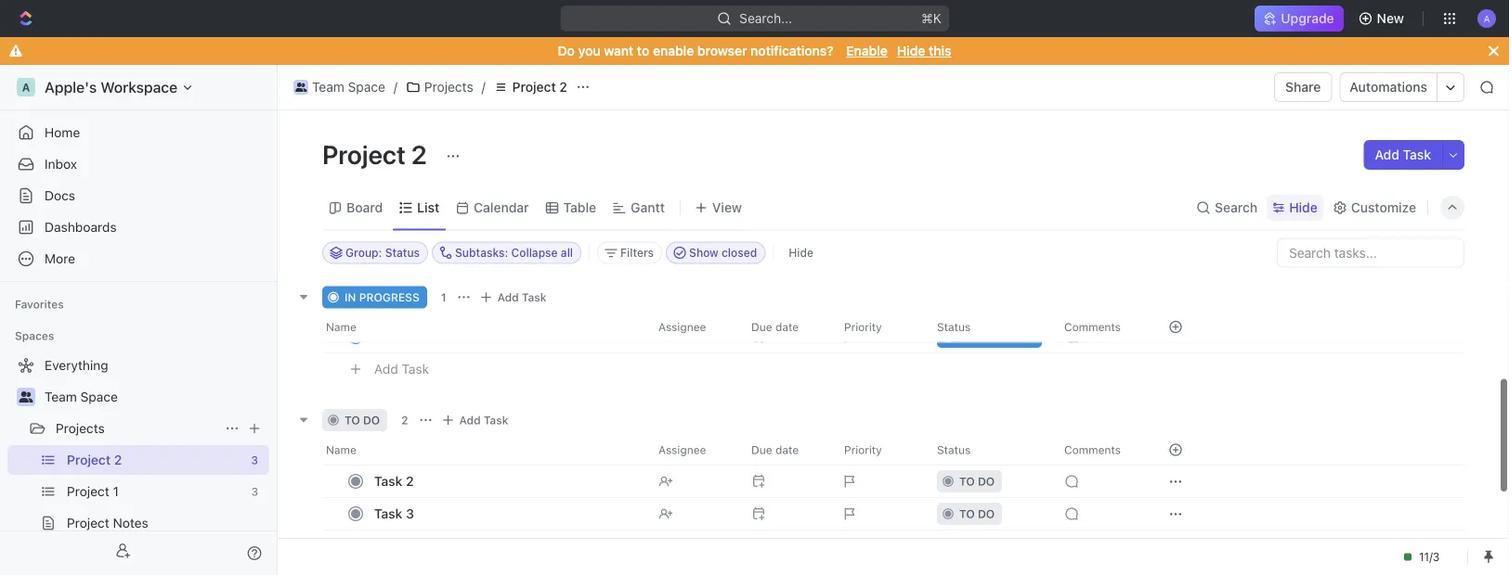 Task type: locate. For each thing, give the bounding box(es) containing it.
date
[[776, 321, 799, 334], [776, 444, 799, 457]]

space
[[348, 79, 385, 95], [80, 390, 118, 405]]

2 priority button from the top
[[833, 435, 926, 465]]

1 vertical spatial due date
[[751, 444, 799, 457]]

task up 'task 3'
[[374, 474, 403, 489]]

0 horizontal spatial projects
[[56, 421, 105, 437]]

0 vertical spatial name button
[[322, 313, 647, 342]]

1 vertical spatial date
[[776, 444, 799, 457]]

0 vertical spatial due
[[751, 321, 772, 334]]

1 vertical spatial comments button
[[1053, 435, 1146, 465]]

2 status button from the top
[[926, 435, 1053, 465]]

due date for 2
[[751, 444, 799, 457]]

1 vertical spatial assignee
[[659, 444, 706, 457]]

filters
[[621, 247, 654, 260]]

2 vertical spatial 1
[[113, 484, 119, 500]]

0 horizontal spatial user group image
[[19, 392, 33, 403]]

view button
[[688, 195, 749, 221]]

0 horizontal spatial projects link
[[56, 414, 217, 444]]

0 horizontal spatial space
[[80, 390, 118, 405]]

gantt link
[[627, 195, 665, 221]]

view button
[[688, 186, 749, 230]]

0 vertical spatial projects link
[[401, 76, 478, 98]]

2 due date button from the top
[[740, 435, 833, 465]]

hide left this
[[897, 43, 925, 59]]

0 vertical spatial priority button
[[833, 313, 926, 342]]

project 2
[[512, 79, 567, 95], [322, 139, 433, 170], [67, 453, 122, 468]]

2
[[560, 79, 567, 95], [411, 139, 427, 170], [401, 414, 408, 427], [114, 453, 122, 468], [406, 474, 414, 489]]

1 horizontal spatial a
[[1484, 13, 1490, 23]]

automations
[[1350, 79, 1428, 95]]

2 due date from the top
[[751, 444, 799, 457]]

task 1 link
[[370, 323, 644, 350]]

1 due date from the top
[[751, 321, 799, 334]]

0 vertical spatial team space link
[[289, 76, 390, 98]]

0 vertical spatial comments button
[[1053, 313, 1146, 342]]

2 to do button from the top
[[926, 497, 1053, 531]]

add task button
[[1364, 140, 1442, 170], [475, 287, 554, 309], [366, 358, 437, 380], [437, 409, 516, 431]]

a button
[[1472, 4, 1502, 33]]

favorites
[[15, 298, 64, 311]]

show closed button
[[666, 242, 766, 264]]

0 vertical spatial 1
[[441, 291, 446, 304]]

due date button for 1
[[740, 313, 833, 342]]

task
[[1403, 147, 1431, 163], [522, 291, 547, 304], [374, 329, 403, 344], [402, 361, 429, 377], [484, 414, 508, 427], [374, 474, 403, 489], [374, 506, 403, 522]]

0 vertical spatial assignee button
[[647, 313, 740, 342]]

1 horizontal spatial projects
[[424, 79, 473, 95]]

1 status button from the top
[[926, 313, 1053, 342]]

0 horizontal spatial project 2 link
[[67, 446, 244, 476]]

2 date from the top
[[776, 444, 799, 457]]

0 vertical spatial assignee
[[659, 321, 706, 334]]

upgrade
[[1281, 11, 1334, 26]]

progress inside dropdown button
[[974, 330, 1035, 343]]

a
[[1484, 13, 1490, 23], [22, 81, 30, 94]]

1 horizontal spatial project 2
[[322, 139, 433, 170]]

1 date from the top
[[776, 321, 799, 334]]

to do button
[[926, 465, 1053, 498], [926, 497, 1053, 531]]

1 horizontal spatial /
[[482, 79, 486, 95]]

0 horizontal spatial team space link
[[45, 383, 266, 412]]

project notes link
[[67, 509, 266, 539]]

2 up project 1
[[114, 453, 122, 468]]

tree inside the sidebar 'navigation'
[[7, 351, 269, 576]]

1 up project notes
[[113, 484, 119, 500]]

status button
[[926, 313, 1053, 342], [926, 435, 1053, 465]]

1 vertical spatial in
[[959, 330, 971, 343]]

name
[[326, 321, 357, 334], [326, 444, 357, 457]]

you
[[578, 43, 601, 59]]

task down 'collapse'
[[522, 291, 547, 304]]

0 vertical spatial a
[[1484, 13, 1490, 23]]

2 assignee button from the top
[[647, 435, 740, 465]]

priority button
[[833, 313, 926, 342], [833, 435, 926, 465]]

0 horizontal spatial /
[[394, 79, 397, 95]]

show
[[689, 247, 719, 260]]

2 name button from the top
[[322, 435, 647, 465]]

2 vertical spatial hide
[[789, 247, 814, 260]]

project
[[512, 79, 556, 95], [322, 139, 406, 170], [67, 453, 111, 468], [67, 484, 109, 500], [67, 516, 109, 531]]

add up task 2 link in the bottom left of the page
[[459, 414, 481, 427]]

home link
[[7, 118, 269, 148]]

1 priority from the top
[[844, 321, 882, 334]]

0 horizontal spatial team
[[45, 390, 77, 405]]

everything link
[[7, 351, 266, 381]]

hide button
[[1267, 195, 1323, 221]]

0 vertical spatial progress
[[359, 291, 420, 304]]

task 3 link
[[370, 501, 644, 528]]

project 2 up board
[[322, 139, 433, 170]]

subtasks: collapse all
[[455, 247, 573, 260]]

1 vertical spatial name
[[326, 444, 357, 457]]

1 vertical spatial comments
[[1064, 444, 1121, 457]]

status
[[385, 247, 420, 260], [937, 321, 971, 334], [937, 444, 971, 457]]

1 vertical spatial project 2
[[322, 139, 433, 170]]

1 horizontal spatial team space link
[[289, 76, 390, 98]]

0 vertical spatial priority
[[844, 321, 882, 334]]

0 vertical spatial in
[[345, 291, 356, 304]]

status button for 2
[[926, 435, 1053, 465]]

project 2 link down do at left
[[489, 76, 572, 98]]

date for 1
[[776, 321, 799, 334]]

0 vertical spatial status button
[[926, 313, 1053, 342]]

want
[[604, 43, 634, 59]]

1 vertical spatial 3
[[251, 486, 258, 499]]

1 vertical spatial status
[[937, 321, 971, 334]]

hide right closed at the top of the page
[[789, 247, 814, 260]]

1 due date button from the top
[[740, 313, 833, 342]]

to do button for task 3
[[926, 497, 1053, 531]]

sidebar navigation
[[0, 65, 281, 576]]

tree containing everything
[[7, 351, 269, 576]]

0 vertical spatial comments
[[1064, 321, 1121, 334]]

progress
[[359, 291, 420, 304], [974, 330, 1035, 343]]

1 horizontal spatial space
[[348, 79, 385, 95]]

1 name from the top
[[326, 321, 357, 334]]

tree
[[7, 351, 269, 576]]

1 vertical spatial project 2 link
[[67, 446, 244, 476]]

1 vertical spatial hide
[[1289, 200, 1318, 215]]

1 vertical spatial do
[[978, 475, 995, 488]]

1 up task 1 link
[[441, 291, 446, 304]]

2 / from the left
[[482, 79, 486, 95]]

2 due from the top
[[751, 444, 772, 457]]

search button
[[1191, 195, 1263, 221]]

team inside tree
[[45, 390, 77, 405]]

1 vertical spatial in progress
[[959, 330, 1035, 343]]

in progress
[[345, 291, 420, 304], [959, 330, 1035, 343]]

0 vertical spatial 3
[[251, 454, 258, 467]]

1 vertical spatial progress
[[974, 330, 1035, 343]]

filters button
[[597, 242, 662, 264]]

a inside a dropdown button
[[1484, 13, 1490, 23]]

1 vertical spatial team space
[[45, 390, 118, 405]]

team space link
[[289, 76, 390, 98], [45, 383, 266, 412]]

0 horizontal spatial progress
[[359, 291, 420, 304]]

2 horizontal spatial hide
[[1289, 200, 1318, 215]]

1 vertical spatial assignee button
[[647, 435, 740, 465]]

1 vertical spatial 1
[[406, 329, 412, 344]]

project 2 link up project 1 link
[[67, 446, 244, 476]]

0 vertical spatial hide
[[897, 43, 925, 59]]

1 horizontal spatial project 2 link
[[489, 76, 572, 98]]

in progress inside dropdown button
[[959, 330, 1035, 343]]

comments
[[1064, 321, 1121, 334], [1064, 444, 1121, 457]]

projects inside tree
[[56, 421, 105, 437]]

1 vertical spatial to do
[[959, 475, 995, 488]]

1 vertical spatial name button
[[322, 435, 647, 465]]

priority
[[844, 321, 882, 334], [844, 444, 882, 457]]

to do for task 3
[[959, 508, 995, 521]]

group: status
[[346, 247, 420, 260]]

gantt
[[631, 200, 665, 215]]

assignee
[[659, 321, 706, 334], [659, 444, 706, 457]]

0 vertical spatial name
[[326, 321, 357, 334]]

task up task 2 link in the bottom left of the page
[[484, 414, 508, 427]]

1 vertical spatial priority button
[[833, 435, 926, 465]]

status for 1
[[937, 321, 971, 334]]

0 vertical spatial due date button
[[740, 313, 833, 342]]

this
[[929, 43, 952, 59]]

1 priority button from the top
[[833, 313, 926, 342]]

0 horizontal spatial in progress
[[345, 291, 420, 304]]

0 vertical spatial team
[[312, 79, 344, 95]]

2 name from the top
[[326, 444, 357, 457]]

project 2 down do at left
[[512, 79, 567, 95]]

1 name button from the top
[[322, 313, 647, 342]]

1 to do button from the top
[[926, 465, 1053, 498]]

project 2 up project 1
[[67, 453, 122, 468]]

1 vertical spatial status button
[[926, 435, 1053, 465]]

comments button
[[1053, 313, 1146, 342], [1053, 435, 1146, 465]]

0 vertical spatial project 2 link
[[489, 76, 572, 98]]

dashboards
[[45, 220, 117, 235]]

add task up customize
[[1375, 147, 1431, 163]]

name button up task 2 link in the bottom left of the page
[[322, 435, 647, 465]]

add
[[1375, 147, 1400, 163], [497, 291, 519, 304], [374, 361, 398, 377], [459, 414, 481, 427]]

due date button for 2
[[740, 435, 833, 465]]

projects
[[424, 79, 473, 95], [56, 421, 105, 437]]

do
[[363, 414, 380, 427], [978, 475, 995, 488], [978, 508, 995, 521]]

add task
[[1375, 147, 1431, 163], [497, 291, 547, 304], [374, 361, 429, 377], [459, 414, 508, 427]]

0 vertical spatial team space
[[312, 79, 385, 95]]

apple's workspace, , element
[[17, 78, 35, 97]]

0 vertical spatial project 2
[[512, 79, 567, 95]]

priority button for 1
[[833, 313, 926, 342]]

due date button
[[740, 313, 833, 342], [740, 435, 833, 465]]

add up customize
[[1375, 147, 1400, 163]]

priority for 2
[[844, 444, 882, 457]]

projects link inside tree
[[56, 414, 217, 444]]

1 down group: status
[[406, 329, 412, 344]]

share button
[[1274, 72, 1332, 102]]

hide
[[897, 43, 925, 59], [1289, 200, 1318, 215], [789, 247, 814, 260]]

0 horizontal spatial a
[[22, 81, 30, 94]]

date for 2
[[776, 444, 799, 457]]

2 vertical spatial to do
[[959, 508, 995, 521]]

to do for task 2
[[959, 475, 995, 488]]

task up customize
[[1403, 147, 1431, 163]]

table
[[563, 200, 596, 215]]

1 vertical spatial due date button
[[740, 435, 833, 465]]

1 vertical spatial team
[[45, 390, 77, 405]]

add up task 1 link
[[497, 291, 519, 304]]

1 vertical spatial projects link
[[56, 414, 217, 444]]

add task button up customize
[[1364, 140, 1442, 170]]

1 due from the top
[[751, 321, 772, 334]]

1 vertical spatial user group image
[[19, 392, 33, 403]]

1 vertical spatial priority
[[844, 444, 882, 457]]

1 horizontal spatial progress
[[974, 330, 1035, 343]]

1 horizontal spatial 1
[[406, 329, 412, 344]]

projects link
[[401, 76, 478, 98], [56, 414, 217, 444]]

1 horizontal spatial in
[[959, 330, 971, 343]]

due
[[751, 321, 772, 334], [751, 444, 772, 457]]

2 priority from the top
[[844, 444, 882, 457]]

2 down do at left
[[560, 79, 567, 95]]

name button down subtasks:
[[322, 313, 647, 342]]

0 horizontal spatial project 2
[[67, 453, 122, 468]]

1 / from the left
[[394, 79, 397, 95]]

1 horizontal spatial user group image
[[295, 83, 307, 92]]

team space
[[312, 79, 385, 95], [45, 390, 118, 405]]

add task up task 2 link in the bottom left of the page
[[459, 414, 508, 427]]

0 horizontal spatial hide
[[789, 247, 814, 260]]

1 horizontal spatial team
[[312, 79, 344, 95]]

hide right search
[[1289, 200, 1318, 215]]

0 vertical spatial due date
[[751, 321, 799, 334]]

2 vertical spatial status
[[937, 444, 971, 457]]

to
[[637, 43, 650, 59], [345, 414, 360, 427], [959, 475, 975, 488], [959, 508, 975, 521]]

0 vertical spatial to do
[[345, 414, 380, 427]]

0 vertical spatial date
[[776, 321, 799, 334]]

1 comments from the top
[[1064, 321, 1121, 334]]

1 inside the sidebar 'navigation'
[[113, 484, 119, 500]]

2 horizontal spatial 1
[[441, 291, 446, 304]]

team space inside the sidebar 'navigation'
[[45, 390, 118, 405]]

0 horizontal spatial 1
[[113, 484, 119, 500]]

table link
[[560, 195, 596, 221]]

1 vertical spatial a
[[22, 81, 30, 94]]

2 vertical spatial do
[[978, 508, 995, 521]]

1 vertical spatial space
[[80, 390, 118, 405]]

user group image
[[295, 83, 307, 92], [19, 392, 33, 403]]



Task type: vqa. For each thing, say whether or not it's contained in the screenshot.
the Oct
no



Task type: describe. For each thing, give the bounding box(es) containing it.
⌘k
[[921, 11, 942, 26]]

name for first name dropdown button from the bottom of the page
[[326, 444, 357, 457]]

0 vertical spatial in progress
[[345, 291, 420, 304]]

1 vertical spatial team space link
[[45, 383, 266, 412]]

subtasks:
[[455, 247, 508, 260]]

home
[[45, 125, 80, 140]]

search
[[1215, 200, 1258, 215]]

group:
[[346, 247, 382, 260]]

1 horizontal spatial team space
[[312, 79, 385, 95]]

2 vertical spatial 3
[[406, 506, 414, 522]]

inbox
[[45, 157, 77, 172]]

do for task 3
[[978, 508, 995, 521]]

0 horizontal spatial in
[[345, 291, 356, 304]]

collapse
[[511, 247, 558, 260]]

project 1
[[67, 484, 119, 500]]

more button
[[7, 244, 269, 274]]

2 up 'task 3'
[[406, 474, 414, 489]]

priority button for 2
[[833, 435, 926, 465]]

task down task 2
[[374, 506, 403, 522]]

a inside apple's workspace, , element
[[22, 81, 30, 94]]

more
[[45, 251, 75, 267]]

space inside the sidebar 'navigation'
[[80, 390, 118, 405]]

name for first name dropdown button
[[326, 321, 357, 334]]

priority for 1
[[844, 321, 882, 334]]

2 up task 2
[[401, 414, 408, 427]]

in inside dropdown button
[[959, 330, 971, 343]]

add task button down "task 1"
[[366, 358, 437, 380]]

add task button up task 1 link
[[475, 287, 554, 309]]

task 3
[[374, 506, 414, 522]]

workspace
[[101, 78, 178, 96]]

add down "task 1"
[[374, 361, 398, 377]]

inbox link
[[7, 150, 269, 179]]

do for task 2
[[978, 475, 995, 488]]

do you want to enable browser notifications? enable hide this
[[558, 43, 952, 59]]

project 2 inside tree
[[67, 453, 122, 468]]

customize
[[1351, 200, 1416, 215]]

calendar
[[474, 200, 529, 215]]

2 up list link
[[411, 139, 427, 170]]

favorites button
[[7, 294, 71, 316]]

new
[[1377, 11, 1404, 26]]

3 for project 2
[[251, 454, 258, 467]]

apple's
[[45, 78, 97, 96]]

task down group: status
[[374, 329, 403, 344]]

add task button up task 2 link in the bottom left of the page
[[437, 409, 516, 431]]

due for 2
[[751, 444, 772, 457]]

calendar link
[[470, 195, 529, 221]]

add task down "task 1"
[[374, 361, 429, 377]]

upgrade link
[[1255, 6, 1344, 32]]

task 1
[[374, 329, 412, 344]]

1 assignee from the top
[[659, 321, 706, 334]]

all
[[561, 247, 573, 260]]

customize button
[[1327, 195, 1422, 221]]

task 2
[[374, 474, 414, 489]]

show closed
[[689, 247, 757, 260]]

enable
[[653, 43, 694, 59]]

to do button for task 2
[[926, 465, 1053, 498]]

view
[[712, 200, 742, 215]]

1 for project 1
[[113, 484, 119, 500]]

hide inside hide dropdown button
[[1289, 200, 1318, 215]]

2 inside the sidebar 'navigation'
[[114, 453, 122, 468]]

search...
[[739, 11, 792, 26]]

list
[[417, 200, 439, 215]]

1 horizontal spatial projects link
[[401, 76, 478, 98]]

status for 2
[[937, 444, 971, 457]]

board link
[[343, 195, 383, 221]]

project 1 link
[[67, 477, 244, 507]]

spaces
[[15, 330, 54, 343]]

2 comments from the top
[[1064, 444, 1121, 457]]

0 vertical spatial do
[[363, 414, 380, 427]]

dashboards link
[[7, 213, 269, 242]]

3 for project 1
[[251, 486, 258, 499]]

notifications?
[[751, 43, 834, 59]]

0 vertical spatial user group image
[[295, 83, 307, 92]]

user group image inside the sidebar 'navigation'
[[19, 392, 33, 403]]

task down "task 1"
[[402, 361, 429, 377]]

project notes
[[67, 516, 148, 531]]

due for 1
[[751, 321, 772, 334]]

docs
[[45, 188, 75, 203]]

0 vertical spatial projects
[[424, 79, 473, 95]]

share
[[1286, 79, 1321, 95]]

2 comments button from the top
[[1053, 435, 1146, 465]]

automations button
[[1341, 73, 1437, 101]]

apple's workspace
[[45, 78, 178, 96]]

0 vertical spatial status
[[385, 247, 420, 260]]

1 horizontal spatial hide
[[897, 43, 925, 59]]

list link
[[414, 195, 439, 221]]

notes
[[113, 516, 148, 531]]

0 vertical spatial space
[[348, 79, 385, 95]]

closed
[[722, 247, 757, 260]]

docs link
[[7, 181, 269, 211]]

2 assignee from the top
[[659, 444, 706, 457]]

Search tasks... text field
[[1278, 239, 1464, 267]]

due date for 1
[[751, 321, 799, 334]]

everything
[[45, 358, 108, 373]]

new button
[[1351, 4, 1416, 33]]

status button for 1
[[926, 313, 1053, 342]]

board
[[346, 200, 383, 215]]

enable
[[846, 43, 888, 59]]

hide button
[[781, 242, 821, 264]]

1 assignee button from the top
[[647, 313, 740, 342]]

2 horizontal spatial project 2
[[512, 79, 567, 95]]

do
[[558, 43, 575, 59]]

hide inside hide button
[[789, 247, 814, 260]]

browser
[[697, 43, 747, 59]]

1 for task 1
[[406, 329, 412, 344]]

task 2 link
[[370, 468, 644, 495]]

1 comments button from the top
[[1053, 313, 1146, 342]]

add task up task 1 link
[[497, 291, 547, 304]]

in progress button
[[926, 320, 1053, 353]]



